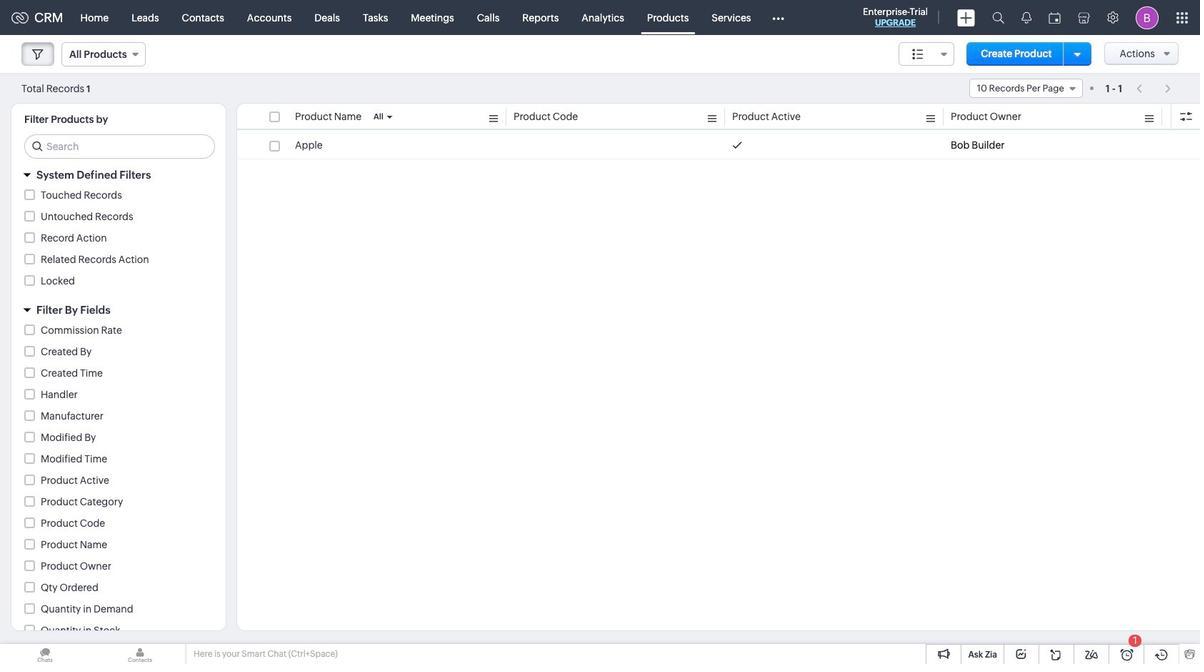 Task type: locate. For each thing, give the bounding box(es) containing it.
navigation
[[1130, 78, 1180, 99]]

Search text field
[[25, 135, 214, 158]]

Other Modules field
[[763, 6, 794, 29]]

chats image
[[0, 644, 90, 664]]

profile image
[[1137, 6, 1160, 29]]

search image
[[993, 11, 1005, 24]]

signals element
[[1014, 0, 1041, 35]]

create menu image
[[958, 9, 976, 26]]

logo image
[[11, 12, 29, 23]]

None field
[[61, 42, 146, 66], [899, 42, 955, 66], [970, 79, 1084, 98], [61, 42, 146, 66], [970, 79, 1084, 98]]

calendar image
[[1049, 12, 1062, 23]]

create menu element
[[949, 0, 984, 35]]



Task type: describe. For each thing, give the bounding box(es) containing it.
signals image
[[1022, 11, 1032, 24]]

contacts image
[[95, 644, 185, 664]]

search element
[[984, 0, 1014, 35]]

none field size
[[899, 42, 955, 66]]

profile element
[[1128, 0, 1168, 35]]

size image
[[913, 48, 924, 61]]



